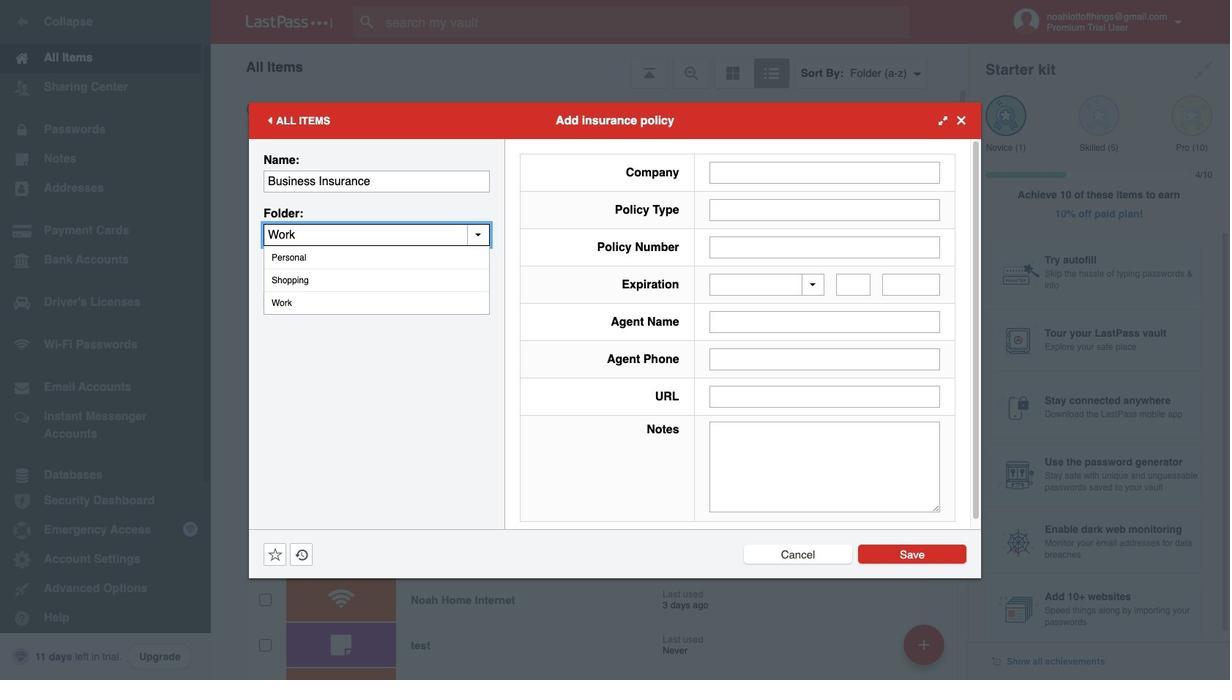 Task type: locate. For each thing, give the bounding box(es) containing it.
None text field
[[264, 224, 490, 246], [883, 274, 941, 296], [710, 386, 941, 408], [264, 224, 490, 246], [883, 274, 941, 296], [710, 386, 941, 408]]

lastpass image
[[246, 15, 333, 29]]

None text field
[[710, 162, 941, 184], [264, 170, 490, 192], [710, 199, 941, 221], [710, 236, 941, 258], [837, 274, 871, 296], [710, 311, 941, 333], [710, 349, 941, 371], [710, 422, 941, 513], [710, 162, 941, 184], [264, 170, 490, 192], [710, 199, 941, 221], [710, 236, 941, 258], [837, 274, 871, 296], [710, 311, 941, 333], [710, 349, 941, 371], [710, 422, 941, 513]]

new item image
[[919, 640, 930, 650]]

dialog
[[249, 102, 982, 578]]

vault options navigation
[[211, 44, 968, 88]]

main navigation navigation
[[0, 0, 211, 681]]



Task type: vqa. For each thing, say whether or not it's contained in the screenshot.
LastPass image
yes



Task type: describe. For each thing, give the bounding box(es) containing it.
new item navigation
[[899, 620, 954, 681]]

Search search field
[[353, 6, 938, 38]]

search my vault text field
[[353, 6, 938, 38]]



